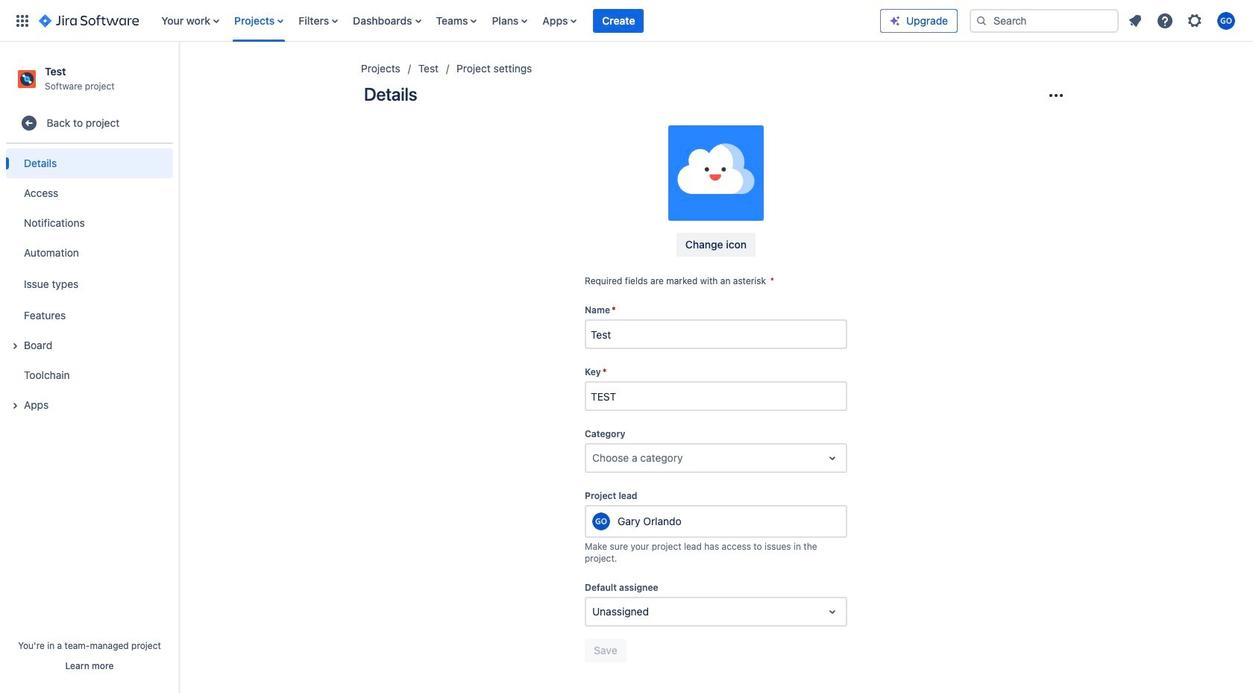 Task type: vqa. For each thing, say whether or not it's contained in the screenshot.
Search field
yes



Task type: locate. For each thing, give the bounding box(es) containing it.
None text field
[[593, 451, 595, 466]]

expand image
[[6, 397, 24, 415]]

list item
[[594, 0, 644, 41]]

1 horizontal spatial list
[[1122, 7, 1245, 34]]

group
[[6, 144, 173, 425]]

project avatar image
[[669, 125, 764, 221]]

None search field
[[970, 9, 1119, 32]]

open image
[[824, 449, 842, 467]]

list
[[154, 0, 881, 41], [1122, 7, 1245, 34]]

settings image
[[1187, 12, 1204, 29]]

banner
[[0, 0, 1254, 42]]

group inside sidebar element
[[6, 144, 173, 425]]

jira software image
[[39, 12, 139, 29], [39, 12, 139, 29]]

None field
[[587, 321, 846, 348], [587, 383, 846, 410], [587, 321, 846, 348], [587, 383, 846, 410]]

None text field
[[593, 605, 595, 619]]

expand image
[[6, 337, 24, 355]]

search image
[[976, 15, 988, 26]]



Task type: describe. For each thing, give the bounding box(es) containing it.
primary element
[[9, 0, 881, 41]]

your profile and settings image
[[1218, 12, 1236, 29]]

0 horizontal spatial list
[[154, 0, 881, 41]]

sidebar navigation image
[[163, 60, 196, 90]]

open image
[[824, 603, 842, 621]]

help image
[[1157, 12, 1175, 29]]

notifications image
[[1127, 12, 1145, 29]]

Search field
[[970, 9, 1119, 32]]

sidebar element
[[0, 42, 179, 693]]

appswitcher icon image
[[13, 12, 31, 29]]



